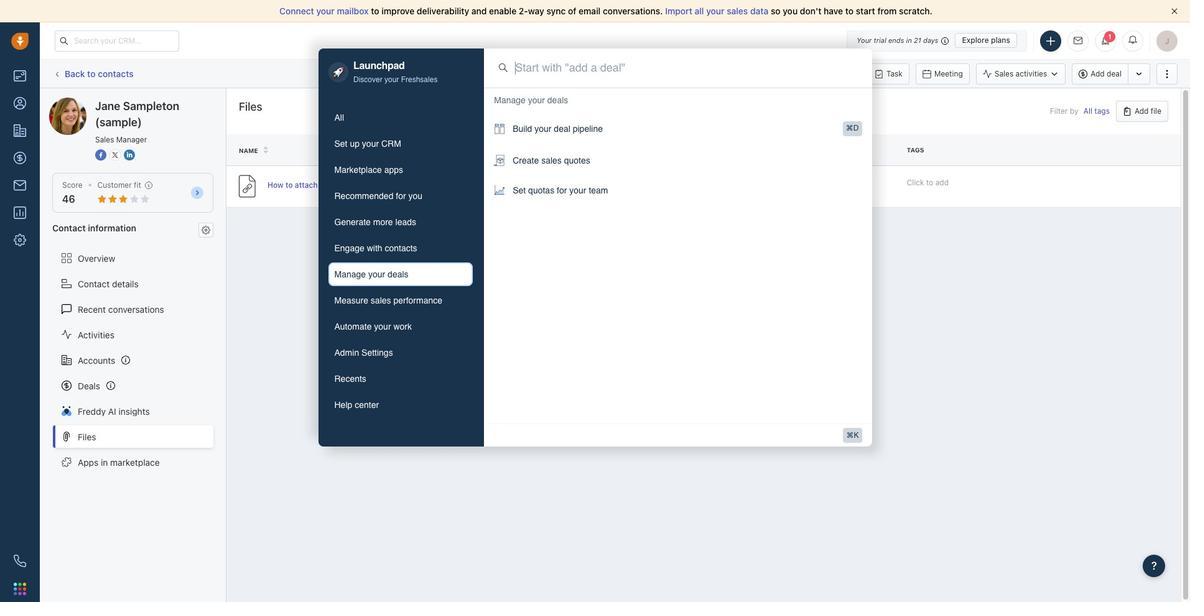 Task type: locate. For each thing, give the bounding box(es) containing it.
you up leads
[[409, 191, 423, 201]]

admin
[[334, 348, 359, 358]]

0 vertical spatial add
[[1091, 69, 1105, 78]]

contact up recent
[[78, 278, 110, 289]]

1 horizontal spatial in
[[906, 36, 912, 44]]

create sales quotes
[[513, 156, 590, 166]]

⌘ inside list of options list box
[[846, 124, 854, 133]]

phone image
[[14, 555, 26, 568]]

contact
[[52, 223, 86, 234], [78, 278, 110, 289]]

set inside list of options list box
[[513, 185, 526, 195]]

way
[[528, 6, 544, 16]]

all right 'by' at the right top of page
[[1084, 107, 1093, 116]]

1 horizontal spatial sales
[[541, 156, 562, 166]]

sales left activities
[[995, 69, 1014, 78]]

0 vertical spatial contact
[[52, 223, 86, 234]]

set left 'quotas'
[[513, 185, 526, 195]]

contacts down the search your crm... text field
[[98, 68, 134, 79]]

0 horizontal spatial deal
[[554, 124, 571, 134]]

automate your work
[[334, 322, 412, 332]]

send email image
[[1074, 37, 1083, 45]]

files up apps
[[78, 432, 96, 442]]

apps
[[384, 165, 403, 175]]

score
[[62, 180, 83, 190]]

tab list containing all
[[328, 106, 473, 417]]

0 vertical spatial files
[[239, 100, 262, 113]]

1 vertical spatial in
[[101, 457, 108, 468]]

files up name
[[239, 100, 262, 113]]

file size
[[716, 146, 746, 154]]

automate
[[334, 322, 372, 332]]

sales
[[727, 6, 748, 16], [541, 156, 562, 166], [371, 296, 391, 306]]

1 file from the left
[[716, 146, 730, 154]]

0 horizontal spatial files
[[78, 432, 96, 442]]

file
[[716, 146, 730, 154], [621, 147, 634, 154]]

contacts up manage your deals button
[[385, 244, 417, 254]]

crm
[[381, 139, 401, 149]]

manage your deals heading
[[494, 94, 568, 106], [494, 94, 568, 106]]

1 vertical spatial contacts
[[385, 244, 417, 254]]

tags
[[1095, 107, 1110, 116]]

add for add file
[[1135, 106, 1149, 116]]

0 vertical spatial set
[[334, 139, 348, 149]]

ai
[[108, 406, 116, 417]]

sales inside list of options list box
[[541, 156, 562, 166]]

pipeline
[[573, 124, 603, 134]]

0 horizontal spatial file
[[621, 147, 634, 154]]

deals inside 'heading'
[[547, 95, 568, 105]]

1 link
[[1095, 30, 1116, 51]]

add for add deal
[[1091, 69, 1105, 78]]

0 horizontal spatial for
[[396, 191, 406, 201]]

details
[[112, 278, 139, 289]]

to right mailbox on the left top of the page
[[371, 6, 379, 16]]

0 horizontal spatial all
[[334, 113, 344, 123]]

add inside button
[[1135, 106, 1149, 116]]

add inside button
[[1091, 69, 1105, 78]]

marketplace
[[334, 165, 382, 175]]

mng settings image
[[202, 226, 210, 234]]

list of options list box
[[484, 88, 872, 205]]

manage your deals for list of options list box
[[494, 95, 568, 105]]

21
[[914, 36, 922, 44]]

deals
[[78, 381, 100, 391]]

0 vertical spatial deal
[[1107, 69, 1122, 78]]

1 vertical spatial sales
[[541, 156, 562, 166]]

0 vertical spatial contacts
[[98, 68, 134, 79]]

in right apps
[[101, 457, 108, 468]]

add left file
[[1135, 106, 1149, 116]]

insights
[[119, 406, 150, 417]]

1 horizontal spatial add
[[1135, 106, 1149, 116]]

deals
[[547, 95, 568, 105], [547, 95, 568, 105], [388, 270, 409, 280]]

0 horizontal spatial sales
[[371, 296, 391, 306]]

contact for contact details
[[78, 278, 110, 289]]

1 horizontal spatial sales
[[995, 69, 1014, 78]]

explore plans link
[[955, 33, 1017, 48]]

sales up automate your work on the left
[[371, 296, 391, 306]]

have
[[824, 6, 843, 16]]

1 vertical spatial deal
[[554, 124, 571, 134]]

⌘ inside press-command-k-to-open-and-close element
[[847, 431, 854, 440]]

customer fit
[[98, 180, 141, 190]]

deal inside button
[[1107, 69, 1122, 78]]

sales down owner
[[541, 156, 562, 166]]

add down 1 link
[[1091, 69, 1105, 78]]

1 horizontal spatial file
[[716, 146, 730, 154]]

fit
[[134, 180, 141, 190]]

deals inside button
[[388, 270, 409, 280]]

sales
[[995, 69, 1014, 78], [95, 135, 114, 144]]

freddy ai insights
[[78, 406, 150, 417]]

marketplace apps
[[334, 165, 403, 175]]

your
[[857, 36, 872, 44]]

0 horizontal spatial add
[[1091, 69, 1105, 78]]

generate more leads
[[334, 217, 416, 227]]

discover
[[353, 76, 383, 84]]

quotes
[[564, 156, 590, 166]]

settings
[[362, 348, 393, 358]]

0 horizontal spatial contacts
[[98, 68, 134, 79]]

information
[[88, 223, 136, 234]]

deal down 1 link
[[1107, 69, 1122, 78]]

sales down "(sample)" at the left of page
[[95, 135, 114, 144]]

0 vertical spatial in
[[906, 36, 912, 44]]

1 vertical spatial ⌘
[[847, 431, 854, 440]]

manage inside manage your deals button
[[334, 270, 366, 280]]

manage your deals inside list of options list box
[[494, 95, 568, 105]]

your
[[316, 6, 335, 16], [706, 6, 725, 16], [385, 76, 399, 84], [528, 95, 545, 105], [528, 95, 545, 105], [535, 124, 552, 134], [362, 139, 379, 149], [570, 185, 587, 195], [368, 270, 385, 280], [374, 322, 391, 332]]

you inside button
[[409, 191, 423, 201]]

to left the add
[[927, 178, 934, 187]]

all button
[[328, 106, 473, 130]]

in left 21
[[906, 36, 912, 44]]

manage inside manage your deals 'heading'
[[494, 95, 526, 105]]

1 vertical spatial contact
[[78, 278, 110, 289]]

1 horizontal spatial contacts
[[385, 244, 417, 254]]

0 vertical spatial ⌘
[[846, 124, 854, 133]]

by
[[1070, 107, 1079, 116]]

1 vertical spatial add
[[1135, 106, 1149, 116]]

overview
[[78, 253, 115, 264]]

help center
[[334, 400, 379, 410]]

1 vertical spatial set
[[513, 185, 526, 195]]

sales left data on the right of the page
[[727, 6, 748, 16]]

contacts
[[98, 68, 134, 79], [385, 244, 417, 254]]

recents
[[334, 374, 366, 384]]

click
[[907, 178, 924, 187]]

marketplace apps button
[[328, 158, 473, 182]]

you right 'so'
[[783, 6, 798, 16]]

for
[[557, 185, 567, 195], [396, 191, 406, 201]]

recommended for you button
[[328, 184, 473, 208]]

tab list
[[328, 106, 473, 417]]

recommended
[[334, 191, 394, 201]]

contacts for engage with contacts
[[385, 244, 417, 254]]

set quotas for your team
[[513, 185, 608, 195]]

2 horizontal spatial sales
[[727, 6, 748, 16]]

0 horizontal spatial you
[[409, 191, 423, 201]]

0 horizontal spatial set
[[334, 139, 348, 149]]

in
[[906, 36, 912, 44], [101, 457, 108, 468]]

1 horizontal spatial set
[[513, 185, 526, 195]]

Start with "add a deal" field
[[515, 60, 857, 76]]

for down marketplace apps button
[[396, 191, 406, 201]]

to right how
[[286, 180, 293, 190]]

deal left pipeline
[[554, 124, 571, 134]]

1 horizontal spatial all
[[1084, 107, 1093, 116]]

file left type at the right of the page
[[621, 147, 634, 154]]

type
[[636, 147, 653, 154]]

filter
[[1050, 107, 1068, 116]]

your inside launchpad discover your freshsales
[[385, 76, 399, 84]]

deal inside list of options list box
[[554, 124, 571, 134]]

for right 'quotas'
[[557, 185, 567, 195]]

manage your deals inside button
[[334, 270, 409, 280]]

added on
[[812, 147, 846, 154]]

scratch.
[[899, 6, 933, 16]]

to right files
[[337, 180, 344, 190]]

file for file size
[[716, 146, 730, 154]]

for inside button
[[396, 191, 406, 201]]

set left up on the left top of page
[[334, 139, 348, 149]]

0 horizontal spatial in
[[101, 457, 108, 468]]

sales inside button
[[371, 296, 391, 306]]

all up 'set up your crm'
[[334, 113, 344, 123]]

contact down 46
[[52, 223, 86, 234]]

performance
[[394, 296, 442, 306]]

file left size
[[716, 146, 730, 154]]

1 horizontal spatial for
[[557, 185, 567, 195]]

contacts inside button
[[385, 244, 417, 254]]

1 horizontal spatial you
[[783, 6, 798, 16]]

phone element
[[7, 549, 32, 574]]

file
[[1151, 106, 1162, 116]]

explore plans
[[962, 35, 1011, 45]]

contact for contact information
[[52, 223, 86, 234]]

add
[[936, 178, 949, 187]]

files
[[239, 100, 262, 113], [78, 432, 96, 442]]

2-
[[519, 6, 528, 16]]

1 vertical spatial sales
[[95, 135, 114, 144]]

manage your deals button
[[328, 263, 473, 286]]

sync
[[547, 6, 566, 16]]

set inside button
[[334, 139, 348, 149]]

engage with contacts
[[334, 244, 417, 254]]

2 file from the left
[[621, 147, 634, 154]]

all
[[1084, 107, 1093, 116], [334, 113, 344, 123]]

1 vertical spatial you
[[409, 191, 423, 201]]

manage
[[494, 95, 526, 105], [494, 95, 526, 105], [334, 270, 366, 280]]

1 horizontal spatial files
[[239, 100, 262, 113]]

connect
[[279, 6, 314, 16]]

⌘ for d
[[846, 124, 854, 133]]

to
[[371, 6, 379, 16], [846, 6, 854, 16], [87, 68, 96, 79], [927, 178, 934, 187], [286, 180, 293, 190], [337, 180, 344, 190]]

2 vertical spatial sales
[[371, 296, 391, 306]]

add deal
[[1091, 69, 1122, 78]]

activities
[[1016, 69, 1047, 78]]

quotas
[[528, 185, 555, 195]]

contacts for back to contacts
[[98, 68, 134, 79]]

0 horizontal spatial sales
[[95, 135, 114, 144]]

jane
[[95, 100, 120, 113]]

1 horizontal spatial deal
[[1107, 69, 1122, 78]]

close image
[[1172, 8, 1178, 14]]

center
[[355, 400, 379, 410]]



Task type: vqa. For each thing, say whether or not it's contained in the screenshot.
Connect Your Mailbox To Improve Deliverability And Enable 2-Way Sync Of Email Conversations. Import All Your Sales Data So You Don'T Have To Start From Scratch.
yes



Task type: describe. For each thing, give the bounding box(es) containing it.
0 vertical spatial sales
[[995, 69, 1014, 78]]

data
[[750, 6, 769, 16]]

press-command-k-to-open-and-close element
[[843, 428, 862, 443]]

file for file type
[[621, 147, 634, 154]]

to right back on the left of page
[[87, 68, 96, 79]]

admin settings button
[[328, 341, 473, 365]]

manage your deals for manage your deals button
[[334, 270, 409, 280]]

deals for manage your deals button
[[388, 270, 409, 280]]

measure
[[334, 296, 368, 306]]

tags
[[907, 146, 924, 154]]

import all your sales data link
[[665, 6, 771, 16]]

more
[[373, 217, 393, 227]]

leads
[[395, 217, 416, 227]]

mailbox
[[337, 6, 369, 16]]

your inside button
[[362, 139, 379, 149]]

work
[[394, 322, 412, 332]]

connect your mailbox to improve deliverability and enable 2-way sync of email conversations. import all your sales data so you don't have to start from scratch.
[[279, 6, 933, 16]]

from
[[878, 6, 897, 16]]

1 vertical spatial files
[[78, 432, 96, 442]]

launchpad
[[353, 61, 405, 72]]

sales inside jane sampleton (sample) sales manager
[[95, 135, 114, 144]]

recent
[[78, 304, 106, 315]]

generate more leads button
[[328, 211, 473, 234]]

build your deal pipeline
[[513, 124, 603, 134]]

Search your CRM... text field
[[55, 30, 179, 51]]

james peterson
[[525, 182, 582, 191]]

1
[[1108, 33, 1112, 40]]

days
[[924, 36, 939, 44]]

sampleton
[[123, 100, 179, 113]]

improve
[[382, 6, 415, 16]]

filter by all tags
[[1050, 107, 1110, 116]]

don't
[[800, 6, 822, 16]]

meeting
[[935, 69, 963, 78]]

files
[[320, 180, 335, 190]]

help center button
[[328, 394, 473, 417]]

measure sales performance
[[334, 296, 442, 306]]

all
[[695, 6, 704, 16]]

on
[[836, 147, 846, 154]]

import
[[665, 6, 693, 16]]

of
[[568, 6, 577, 16]]

0 vertical spatial you
[[783, 6, 798, 16]]

and
[[472, 6, 487, 16]]

0 vertical spatial sales
[[727, 6, 748, 16]]

how to attach files to contacts?
[[268, 180, 382, 190]]

manage your deals heading inside list of options list box
[[494, 94, 568, 106]]

contacts?
[[346, 180, 382, 190]]

⌘ d
[[846, 124, 859, 133]]

up
[[350, 139, 360, 149]]

click to add
[[907, 178, 949, 187]]

ends
[[889, 36, 904, 44]]

add deal button
[[1072, 63, 1128, 84]]

task
[[887, 69, 903, 78]]

set for set quotas for your team
[[513, 185, 526, 195]]

create
[[513, 156, 539, 166]]

explore
[[962, 35, 989, 45]]

task button
[[868, 63, 910, 84]]

contact information
[[52, 223, 136, 234]]

freshworks switcher image
[[14, 583, 26, 595]]

all tags link
[[1084, 107, 1110, 116]]

enable
[[489, 6, 517, 16]]

to left start at the right of page
[[846, 6, 854, 16]]

⌘ for k
[[847, 431, 854, 440]]

⌘ k
[[847, 431, 859, 440]]

engage
[[334, 244, 365, 254]]

manager
[[116, 135, 147, 144]]

sales for measure sales performance
[[371, 296, 391, 306]]

manage for manage your deals button
[[334, 270, 366, 280]]

for inside list of options list box
[[557, 185, 567, 195]]

activities
[[78, 330, 114, 340]]

automate your work button
[[328, 315, 473, 339]]

admin settings
[[334, 348, 393, 358]]

measure sales performance button
[[328, 289, 473, 313]]

manage for list of options list box
[[494, 95, 526, 105]]

your inside 'heading'
[[528, 95, 545, 105]]

sales for create sales quotes
[[541, 156, 562, 166]]

help
[[334, 400, 352, 410]]

apps
[[78, 457, 98, 468]]

peterson
[[550, 182, 582, 191]]

accounts
[[78, 355, 115, 366]]

your trial ends in 21 days
[[857, 36, 939, 44]]

marketplace
[[110, 457, 160, 468]]

how
[[268, 180, 284, 190]]

freddy
[[78, 406, 106, 417]]

deals for list of options list box
[[547, 95, 568, 105]]

name
[[239, 147, 258, 154]]

back to contacts
[[65, 68, 134, 79]]

set for set up your crm
[[334, 139, 348, 149]]

back to contacts link
[[52, 64, 134, 84]]

set up your crm
[[334, 139, 401, 149]]

all inside button
[[334, 113, 344, 123]]

james
[[525, 182, 548, 191]]

plans
[[991, 35, 1011, 45]]

deliverability
[[417, 6, 469, 16]]

conversations.
[[603, 6, 663, 16]]

add file
[[1135, 106, 1162, 116]]

back
[[65, 68, 85, 79]]

46
[[62, 194, 75, 205]]

freshsales
[[401, 76, 438, 84]]

launchpad discover your freshsales
[[353, 61, 438, 84]]

contact details
[[78, 278, 139, 289]]

generate
[[334, 217, 371, 227]]

start
[[856, 6, 875, 16]]

team
[[589, 185, 608, 195]]

apps in marketplace
[[78, 457, 160, 468]]



